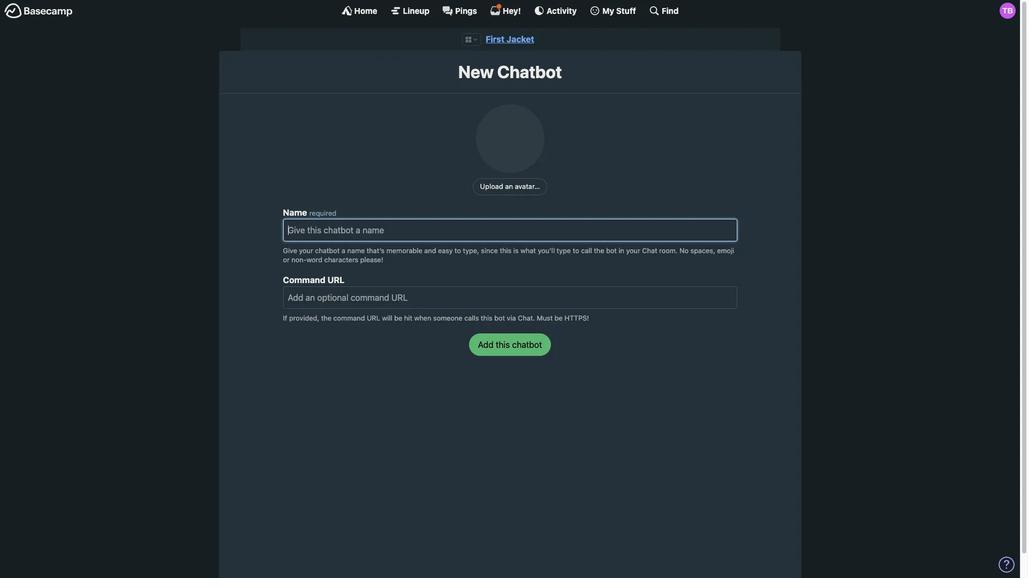 Task type: locate. For each thing, give the bounding box(es) containing it.
0 vertical spatial this
[[500, 247, 512, 255]]

0 horizontal spatial your
[[299, 247, 313, 255]]

type,
[[463, 247, 480, 255]]

characters
[[325, 256, 359, 264]]

activity
[[547, 6, 577, 15]]

0 horizontal spatial to
[[455, 247, 461, 255]]

this
[[500, 247, 512, 255], [481, 314, 493, 322]]

the inside give your chatbot a name that's memorable and easy to type, since this is what you'll type to call the bot in your chat room.         no spaces, emoji or non-word characters please!
[[594, 247, 605, 255]]

chatbot
[[498, 62, 562, 82]]

url
[[328, 275, 345, 285], [367, 314, 380, 322]]

1 horizontal spatial your
[[627, 247, 641, 255]]

and
[[425, 247, 436, 255]]

find
[[662, 6, 679, 15]]

this inside give your chatbot a name that's memorable and easy to type, since this is what you'll type to call the bot in your chat room.         no spaces, emoji or non-word characters please!
[[500, 247, 512, 255]]

None submit
[[469, 334, 552, 356]]

bot left in
[[607, 247, 617, 255]]

give your chatbot a name that's memorable and easy to type, since this is what you'll type to call the bot in your chat room.         no spaces, emoji or non-word characters please!
[[283, 247, 735, 264]]

chat
[[643, 247, 658, 255]]

chatbot
[[315, 247, 340, 255]]

since
[[481, 247, 498, 255]]

call
[[582, 247, 592, 255]]

first
[[486, 34, 505, 44]]

0 vertical spatial the
[[594, 247, 605, 255]]

your
[[299, 247, 313, 255], [627, 247, 641, 255]]

the right provided,
[[321, 314, 332, 322]]

to right easy
[[455, 247, 461, 255]]

name
[[283, 208, 307, 218]]

https!
[[565, 314, 589, 322]]

bot left via
[[495, 314, 505, 322]]

please!
[[361, 256, 384, 264]]

1 horizontal spatial to
[[573, 247, 580, 255]]

or
[[283, 256, 290, 264]]

bot
[[607, 247, 617, 255], [495, 314, 505, 322]]

0 vertical spatial url
[[328, 275, 345, 285]]

to
[[455, 247, 461, 255], [573, 247, 580, 255]]

in
[[619, 247, 625, 255]]

what
[[521, 247, 536, 255]]

1 vertical spatial bot
[[495, 314, 505, 322]]

home
[[355, 6, 378, 15]]

main element
[[0, 0, 1021, 21]]

the right call
[[594, 247, 605, 255]]

find button
[[649, 5, 679, 16]]

via
[[507, 314, 516, 322]]

1 your from the left
[[299, 247, 313, 255]]

command
[[283, 275, 326, 285]]

pings
[[456, 6, 477, 15]]

spaces,
[[691, 247, 716, 255]]

lineup
[[403, 6, 430, 15]]

0 horizontal spatial this
[[481, 314, 493, 322]]

1 horizontal spatial url
[[367, 314, 380, 322]]

upload
[[480, 182, 504, 191]]

this left is
[[500, 247, 512, 255]]

2 to from the left
[[573, 247, 580, 255]]

0 horizontal spatial the
[[321, 314, 332, 322]]

1 vertical spatial this
[[481, 314, 493, 322]]

must
[[537, 314, 553, 322]]

the
[[594, 247, 605, 255], [321, 314, 332, 322]]

be right must
[[555, 314, 563, 322]]

room.
[[660, 247, 678, 255]]

your up 'non-'
[[299, 247, 313, 255]]

1 vertical spatial the
[[321, 314, 332, 322]]

you'll
[[538, 247, 555, 255]]

this right calls
[[481, 314, 493, 322]]

url down characters
[[328, 275, 345, 285]]

0 horizontal spatial bot
[[495, 314, 505, 322]]

provided,
[[289, 314, 319, 322]]

chat.
[[518, 314, 535, 322]]

0 horizontal spatial url
[[328, 275, 345, 285]]

1 horizontal spatial the
[[594, 247, 605, 255]]

be
[[395, 314, 403, 322], [555, 314, 563, 322]]

url left will at the bottom left of the page
[[367, 314, 380, 322]]

your right in
[[627, 247, 641, 255]]

1 horizontal spatial bot
[[607, 247, 617, 255]]

hit
[[405, 314, 413, 322]]

0 vertical spatial bot
[[607, 247, 617, 255]]

memorable
[[387, 247, 423, 255]]

that's
[[367, 247, 385, 255]]

1 be from the left
[[395, 314, 403, 322]]

tyler black image
[[1000, 3, 1017, 19]]

to left call
[[573, 247, 580, 255]]

1 horizontal spatial this
[[500, 247, 512, 255]]

required
[[310, 209, 337, 218]]

calls
[[465, 314, 479, 322]]

hey! button
[[490, 4, 521, 16]]

be left hit
[[395, 314, 403, 322]]

2 be from the left
[[555, 314, 563, 322]]

type
[[557, 247, 571, 255]]

0 horizontal spatial be
[[395, 314, 403, 322]]

first jacket
[[486, 34, 535, 44]]

someone
[[434, 314, 463, 322]]

1 horizontal spatial be
[[555, 314, 563, 322]]

2 your from the left
[[627, 247, 641, 255]]



Task type: describe. For each thing, give the bounding box(es) containing it.
hey!
[[503, 6, 521, 15]]

Add an optional command URL text field
[[283, 286, 738, 309]]

my
[[603, 6, 615, 15]]

jacket
[[507, 34, 535, 44]]

command url
[[283, 275, 345, 285]]

Give this chatbot a name text field
[[283, 219, 738, 242]]

1 vertical spatial url
[[367, 314, 380, 322]]

emoji
[[718, 247, 735, 255]]

if
[[283, 314, 287, 322]]

upload an avatar… button
[[473, 178, 548, 196]]

if provided, the command url will be hit when someone calls this bot via chat. must be https!
[[283, 314, 589, 322]]

bot inside give your chatbot a name that's memorable and easy to type, since this is what you'll type to call the bot in your chat room.         no spaces, emoji or non-word characters please!
[[607, 247, 617, 255]]

pings button
[[443, 5, 477, 16]]

my stuff
[[603, 6, 637, 15]]

will
[[382, 314, 393, 322]]

name
[[348, 247, 365, 255]]

lineup link
[[390, 5, 430, 16]]

activity link
[[534, 5, 577, 16]]

a
[[342, 247, 346, 255]]

stuff
[[617, 6, 637, 15]]

non-
[[292, 256, 307, 264]]

first jacket link
[[486, 34, 535, 44]]

my stuff button
[[590, 5, 637, 16]]

no
[[680, 247, 689, 255]]

new
[[459, 62, 494, 82]]

easy
[[438, 247, 453, 255]]

avatar…
[[515, 182, 540, 191]]

when
[[415, 314, 432, 322]]

give
[[283, 247, 297, 255]]

name required
[[283, 208, 337, 218]]

is
[[514, 247, 519, 255]]

an
[[506, 182, 513, 191]]

word
[[307, 256, 323, 264]]

home link
[[342, 5, 378, 16]]

switch accounts image
[[4, 3, 73, 19]]

new chatbot
[[459, 62, 562, 82]]

1 to from the left
[[455, 247, 461, 255]]

upload an avatar…
[[480, 182, 540, 191]]

command
[[334, 314, 365, 322]]



Task type: vqa. For each thing, say whether or not it's contained in the screenshot.
your
yes



